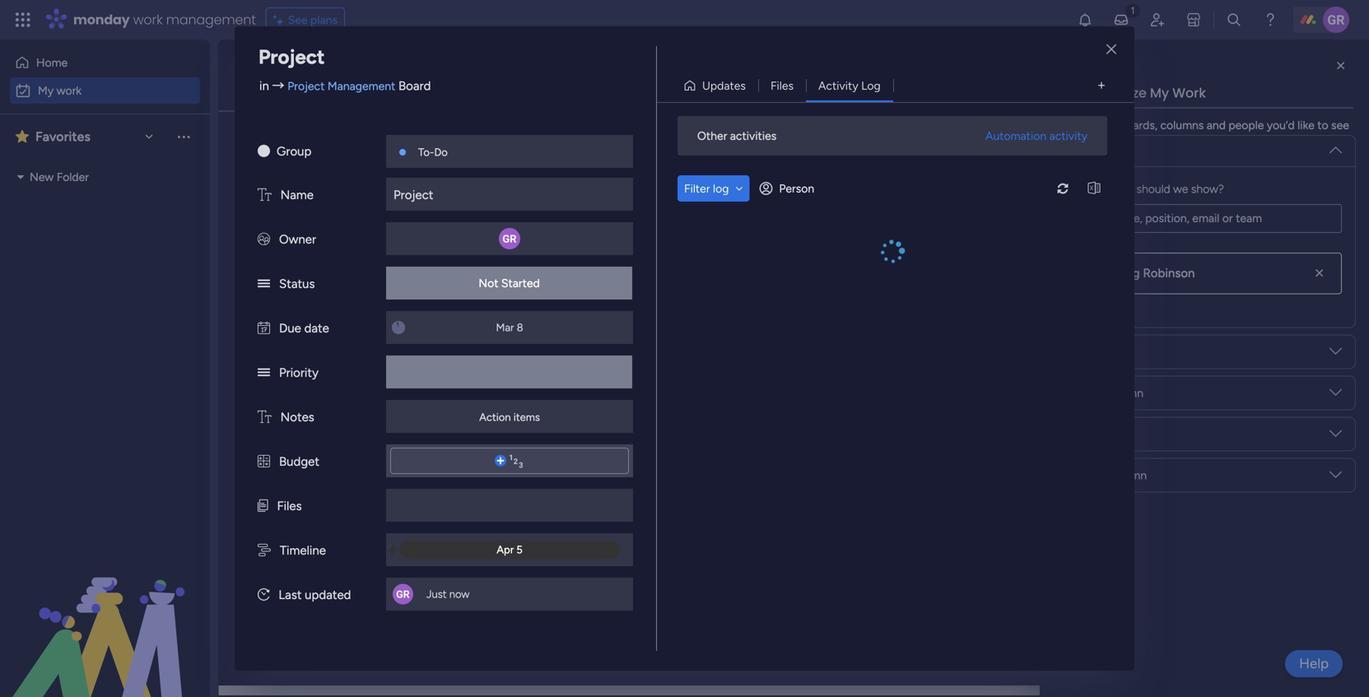 Task type: describe. For each thing, give the bounding box(es) containing it.
do inside project dialog
[[434, 146, 448, 159]]

home option
[[10, 49, 200, 76]]

status inside project dialog
[[279, 277, 315, 292]]

robinson
[[1143, 266, 1195, 281]]

choose
[[1057, 118, 1097, 132]]

filter
[[684, 182, 710, 196]]

see
[[288, 13, 308, 27]]

due
[[279, 321, 301, 336]]

item inside button
[[276, 136, 299, 150]]

customize button
[[589, 130, 678, 156]]

to-do inside project dialog
[[418, 146, 448, 159]]

column for date column
[[1095, 427, 1135, 441]]

1 horizontal spatial group
[[733, 132, 766, 146]]

dapulse date column image
[[258, 321, 270, 336]]

1 horizontal spatial work
[[1173, 84, 1206, 102]]

this
[[277, 310, 307, 331]]

add view image
[[1099, 80, 1105, 92]]

and
[[1207, 118, 1226, 132]]

to- inside project dialog
[[418, 146, 434, 159]]

action items
[[479, 411, 540, 424]]

now
[[449, 588, 470, 601]]

0 horizontal spatial people
[[1028, 132, 1064, 146]]

files inside button
[[771, 79, 794, 93]]

later
[[277, 488, 314, 509]]

mar 8 inside project dialog
[[496, 321, 523, 334]]

project inside in → project management board
[[288, 79, 325, 93]]

name
[[281, 188, 314, 203]]

new folder list box
[[0, 159, 210, 291]]

v2 multiple person column image
[[258, 232, 270, 247]]

1 image
[[1126, 1, 1141, 19]]

monday work management
[[73, 10, 256, 29]]

automation activity
[[986, 129, 1088, 143]]

work for monday
[[133, 10, 163, 29]]

help
[[1300, 656, 1329, 672]]

0 horizontal spatial work
[[287, 62, 353, 99]]

project management link
[[288, 79, 396, 93]]

filter log button
[[678, 175, 750, 202]]

1 horizontal spatial people
[[1067, 144, 1103, 158]]

started
[[501, 276, 540, 290]]

without
[[277, 547, 335, 568]]

dapulse text column image
[[258, 188, 272, 203]]

new folder
[[30, 170, 89, 184]]

greg
[[1113, 266, 1140, 281]]

folder
[[57, 170, 89, 184]]

show?
[[1192, 182, 1224, 196]]

1 vertical spatial mar
[[1139, 344, 1157, 357]]

activities
[[730, 129, 777, 143]]

favorites
[[35, 129, 90, 145]]

whose items should we show?
[[1067, 182, 1224, 196]]

1 vertical spatial date
[[1141, 310, 1165, 324]]

updates button
[[677, 72, 758, 99]]

other activities
[[698, 129, 777, 143]]

0 vertical spatial 0
[[367, 433, 375, 447]]

board
[[399, 79, 431, 93]]

new item
[[249, 136, 299, 150]]

1 add from the top
[[279, 195, 300, 209]]

whose
[[1067, 182, 1103, 196]]

→
[[272, 79, 285, 93]]

management
[[166, 10, 256, 29]]

like
[[1298, 118, 1315, 132]]

export to excel image
[[1081, 182, 1108, 195]]

due date
[[279, 321, 329, 336]]

timeline
[[280, 544, 326, 558]]

updates
[[702, 79, 746, 93]]

activity log button
[[806, 72, 893, 99]]

to
[[1318, 118, 1329, 132]]

see plans
[[288, 13, 338, 27]]

filter log
[[684, 182, 729, 196]]

working on it
[[1234, 166, 1302, 180]]

project dialog
[[0, 0, 1370, 698]]

owner
[[279, 232, 316, 247]]

new for new folder
[[30, 170, 54, 184]]

/ right a
[[392, 547, 399, 568]]

select product image
[[15, 12, 31, 28]]

8 inside project dialog
[[517, 321, 523, 334]]

lottie animation element
[[0, 531, 210, 698]]

dapulse timeline column image
[[258, 544, 271, 558]]

/ right later
[[318, 488, 325, 509]]

my for my work
[[38, 84, 54, 98]]

mar 8 inside main content
[[1139, 344, 1166, 357]]

week
[[310, 310, 349, 331]]

update feed image
[[1113, 12, 1130, 28]]

dapulse numbers column image
[[258, 455, 270, 469]]

new item button
[[242, 130, 305, 156]]

column for status column
[[1104, 386, 1144, 400]]

my work
[[38, 84, 82, 98]]

1 vertical spatial date
[[353, 547, 388, 568]]

the
[[1100, 118, 1117, 132]]

files button
[[758, 72, 806, 99]]

person button
[[753, 175, 825, 202]]

boards,
[[1120, 118, 1158, 132]]

it
[[1295, 166, 1302, 180]]

a
[[339, 547, 349, 568]]

1 vertical spatial to-do
[[707, 168, 737, 181]]

priority for priority column
[[1067, 469, 1104, 483]]

person
[[779, 182, 815, 196]]

columns
[[1161, 118, 1204, 132]]

item inside the this week / 1 item
[[372, 314, 395, 328]]

on
[[1279, 166, 1292, 180]]

2 add from the top
[[279, 373, 300, 387]]

not started
[[479, 276, 540, 290]]

2 horizontal spatial status
[[1252, 132, 1285, 146]]

action
[[479, 411, 511, 424]]

items for 0
[[378, 433, 406, 447]]

/ right week
[[353, 310, 361, 331]]

home
[[36, 56, 68, 70]]

status column
[[1067, 386, 1144, 400]]

v2 status image for priority
[[258, 366, 270, 380]]



Task type: locate. For each thing, give the bounding box(es) containing it.
0 horizontal spatial date
[[304, 321, 329, 336]]

1 horizontal spatial mar
[[1139, 344, 1157, 357]]

v2 status image for status
[[258, 277, 270, 292]]

0 vertical spatial v2 status image
[[258, 277, 270, 292]]

my work option
[[10, 77, 200, 104]]

items inside project dialog
[[514, 411, 540, 424]]

we
[[1174, 182, 1189, 196]]

0 vertical spatial 1
[[356, 136, 361, 150]]

2 vertical spatial project
[[394, 188, 434, 203]]

column
[[1104, 386, 1144, 400], [1095, 427, 1135, 441], [1107, 469, 1147, 483]]

1 vertical spatial v2 status image
[[258, 366, 270, 380]]

item right week
[[372, 314, 395, 328]]

group right v2 sun image
[[277, 144, 312, 159]]

1 vertical spatial 8
[[1160, 344, 1166, 357]]

status up date column at the right bottom of page
[[1067, 386, 1101, 400]]

1 + from the top
[[268, 195, 276, 209]]

8 inside main content
[[1160, 344, 1166, 357]]

0 horizontal spatial status
[[279, 277, 315, 292]]

items inside without a date / 0 items
[[413, 551, 442, 565]]

close image
[[1107, 44, 1117, 56]]

0 horizontal spatial files
[[277, 499, 302, 514]]

priority down date column at the right bottom of page
[[1067, 469, 1104, 483]]

0 horizontal spatial mar
[[496, 321, 514, 334]]

1 vertical spatial new
[[30, 170, 54, 184]]

add up notes
[[279, 373, 300, 387]]

0 vertical spatial column
[[1104, 386, 1144, 400]]

working
[[1234, 166, 1276, 180]]

None text field
[[1067, 204, 1342, 233]]

1 right "overdue"
[[356, 136, 361, 150]]

notes
[[281, 410, 314, 425]]

item up notes
[[303, 373, 326, 387]]

greg robinson image right help icon
[[1323, 7, 1350, 33]]

+ add item up the owner
[[268, 195, 326, 209]]

greg robinson
[[1113, 266, 1195, 281]]

favorites button
[[12, 123, 161, 151]]

+ add item up notes
[[268, 373, 326, 387]]

0 horizontal spatial 8
[[517, 321, 523, 334]]

my up boards, at top
[[1150, 84, 1170, 102]]

1 vertical spatial work
[[57, 84, 82, 98]]

do inside main content
[[723, 168, 737, 181]]

project up →
[[259, 45, 325, 69]]

add right dapulse text column image
[[279, 195, 300, 209]]

last
[[279, 588, 302, 603]]

automation activity button
[[979, 123, 1095, 149]]

dapulse text column image
[[258, 410, 272, 425]]

my for my work
[[243, 62, 281, 99]]

1 horizontal spatial new
[[249, 136, 273, 150]]

23
[[1156, 166, 1168, 179]]

group right other
[[733, 132, 766, 146]]

see
[[1332, 118, 1350, 132]]

my work link
[[10, 77, 200, 104]]

last updated
[[279, 588, 351, 603]]

to- inside main content
[[707, 168, 723, 181]]

+ left name
[[268, 195, 276, 209]]

home link
[[10, 49, 200, 76]]

group inside project dialog
[[277, 144, 312, 159]]

customize left other
[[616, 136, 671, 150]]

0 horizontal spatial greg robinson image
[[1081, 261, 1106, 286]]

2 vertical spatial column
[[1107, 469, 1147, 483]]

main content
[[217, 40, 1370, 698]]

8 down robinson
[[1160, 344, 1166, 357]]

management
[[328, 79, 396, 93]]

customize for customize my work
[[1077, 84, 1147, 102]]

activity log
[[819, 79, 881, 93]]

0 vertical spatial date
[[1141, 132, 1165, 146]]

refresh image
[[1050, 182, 1076, 195]]

in
[[259, 79, 269, 93]]

files left activity
[[771, 79, 794, 93]]

1
[[356, 136, 361, 150], [364, 314, 369, 328]]

0 vertical spatial add
[[279, 195, 300, 209]]

my inside main content
[[1150, 84, 1170, 102]]

automation
[[986, 129, 1047, 143]]

1 + add item from the top
[[268, 195, 326, 209]]

1 vertical spatial +
[[268, 373, 276, 387]]

caret down image
[[17, 171, 24, 183]]

1 horizontal spatial to-
[[707, 168, 723, 181]]

customize inside button
[[616, 136, 671, 150]]

0 vertical spatial + add item
[[268, 195, 326, 209]]

1 horizontal spatial 0
[[403, 551, 410, 565]]

1 vertical spatial files
[[277, 499, 302, 514]]

1 vertical spatial priority
[[1067, 469, 1104, 483]]

0 vertical spatial greg robinson image
[[1323, 7, 1350, 33]]

priority up notes
[[279, 366, 319, 380]]

v2 sun image
[[258, 144, 270, 159]]

1 vertical spatial add
[[279, 373, 300, 387]]

0 vertical spatial new
[[249, 136, 273, 150]]

to- left search image
[[418, 146, 434, 159]]

item
[[276, 136, 299, 150], [363, 136, 387, 150], [303, 195, 326, 209], [372, 314, 395, 328], [303, 373, 326, 387]]

search image
[[442, 137, 455, 150]]

0 vertical spatial to-
[[418, 146, 434, 159]]

project right →
[[288, 79, 325, 93]]

1 horizontal spatial status
[[1067, 386, 1101, 400]]

date down 'status column' on the right bottom of page
[[1067, 427, 1092, 441]]

overdue
[[277, 132, 341, 153]]

angle down image
[[736, 183, 743, 194]]

my up new item button
[[243, 62, 281, 99]]

items for whose
[[1106, 182, 1134, 196]]

new left "overdue"
[[249, 136, 273, 150]]

v2 pulse updated log image
[[258, 588, 270, 603]]

1 vertical spatial project
[[288, 79, 325, 93]]

0 items
[[367, 433, 406, 447]]

to-do
[[418, 146, 448, 159], [707, 168, 737, 181]]

0 horizontal spatial new
[[30, 170, 54, 184]]

activity
[[819, 79, 859, 93]]

not
[[479, 276, 499, 290]]

Filter dashboard by text search field
[[312, 130, 462, 156]]

item down management at the left of the page
[[363, 136, 387, 150]]

new inside list box
[[30, 170, 54, 184]]

my inside my work option
[[38, 84, 54, 98]]

should
[[1137, 182, 1171, 196]]

0 vertical spatial +
[[268, 195, 276, 209]]

date right a
[[353, 547, 388, 568]]

mar up 'status column' on the right bottom of page
[[1139, 344, 1157, 357]]

work right →
[[287, 62, 353, 99]]

1 vertical spatial mar 8
[[1139, 344, 1166, 357]]

mar
[[496, 321, 514, 334], [1139, 344, 1157, 357]]

main content containing overdue /
[[217, 40, 1370, 698]]

0 vertical spatial do
[[434, 146, 448, 159]]

2 v2 status image from the top
[[258, 366, 270, 380]]

1 inside overdue / 1 item
[[356, 136, 361, 150]]

this week / 1 item
[[277, 310, 395, 331]]

item right v2 sun image
[[276, 136, 299, 150]]

mar 8 down not started
[[496, 321, 523, 334]]

items for action
[[514, 411, 540, 424]]

later /
[[277, 488, 329, 509]]

1 horizontal spatial files
[[771, 79, 794, 93]]

files
[[771, 79, 794, 93], [277, 499, 302, 514]]

1 horizontal spatial priority
[[1067, 469, 1104, 483]]

0 horizontal spatial mar 8
[[496, 321, 523, 334]]

date
[[1141, 132, 1165, 146], [1141, 310, 1165, 324], [1067, 427, 1092, 441]]

1 inside the this week / 1 item
[[364, 314, 369, 328]]

0 horizontal spatial to-
[[418, 146, 434, 159]]

0 vertical spatial project
[[259, 45, 325, 69]]

lottie animation image
[[0, 531, 210, 698]]

+
[[268, 195, 276, 209], [268, 373, 276, 387]]

v2 file column image
[[258, 499, 268, 514]]

0 vertical spatial mar 8
[[496, 321, 523, 334]]

project
[[259, 45, 325, 69], [288, 79, 325, 93], [394, 188, 434, 203]]

2 horizontal spatial my
[[1150, 84, 1170, 102]]

greg robinson image left greg
[[1081, 261, 1106, 286]]

project down filter dashboard by text search box
[[394, 188, 434, 203]]

overdue / 1 item
[[277, 132, 387, 153]]

budget
[[279, 455, 320, 469]]

work up the columns
[[1173, 84, 1206, 102]]

8 down started
[[517, 321, 523, 334]]

column up date column at the right bottom of page
[[1104, 386, 1144, 400]]

files right v2 file column icon
[[277, 499, 302, 514]]

0 vertical spatial customize
[[1077, 84, 1147, 102]]

choose the boards, columns and people you'd like to see
[[1057, 118, 1350, 132]]

0 horizontal spatial priority
[[279, 366, 319, 380]]

1 vertical spatial status
[[279, 277, 315, 292]]

status up working on it
[[1252, 132, 1285, 146]]

notifications image
[[1077, 12, 1094, 28]]

2 + from the top
[[268, 373, 276, 387]]

new inside button
[[249, 136, 273, 150]]

do
[[434, 146, 448, 159], [723, 168, 737, 181]]

1 vertical spatial column
[[1095, 427, 1135, 441]]

1 vertical spatial to-
[[707, 168, 723, 181]]

people
[[1028, 132, 1064, 146], [1067, 144, 1103, 158]]

1 horizontal spatial date
[[353, 547, 388, 568]]

search everything image
[[1226, 12, 1243, 28]]

0 inside without a date / 0 items
[[403, 551, 410, 565]]

group
[[733, 132, 766, 146], [277, 144, 312, 159]]

see plans button
[[266, 7, 345, 32]]

mar inside project dialog
[[496, 321, 514, 334]]

activity
[[1050, 129, 1088, 143]]

my down "home"
[[38, 84, 54, 98]]

1 vertical spatial 0
[[403, 551, 410, 565]]

1 vertical spatial do
[[723, 168, 737, 181]]

greg robinson link
[[1113, 266, 1195, 281]]

priority inside project dialog
[[279, 366, 319, 380]]

0 vertical spatial mar
[[496, 321, 514, 334]]

priority inside main content
[[1067, 469, 1104, 483]]

date down greg robinson
[[1141, 310, 1165, 324]]

just
[[427, 588, 447, 601]]

1 vertical spatial customize
[[616, 136, 671, 150]]

v2 star 2 image
[[16, 127, 29, 147]]

new for new item
[[249, 136, 273, 150]]

date inside project dialog
[[304, 321, 329, 336]]

0 horizontal spatial do
[[434, 146, 448, 159]]

1 vertical spatial greg robinson image
[[1081, 261, 1106, 286]]

1 horizontal spatial 8
[[1160, 344, 1166, 357]]

2 vertical spatial date
[[1067, 427, 1092, 441]]

invite members image
[[1150, 12, 1166, 28]]

None search field
[[312, 130, 462, 156]]

log
[[713, 182, 729, 196]]

0 horizontal spatial customize
[[616, 136, 671, 150]]

mar down not started
[[496, 321, 514, 334]]

0 horizontal spatial work
[[57, 84, 82, 98]]

date right due
[[304, 321, 329, 336]]

1 v2 status image from the top
[[258, 277, 270, 292]]

0 vertical spatial date
[[304, 321, 329, 336]]

none text field inside main content
[[1067, 204, 1342, 233]]

0 vertical spatial to-do
[[418, 146, 448, 159]]

mar 8 up 'status column' on the right bottom of page
[[1139, 344, 1166, 357]]

1 horizontal spatial customize
[[1077, 84, 1147, 102]]

1 horizontal spatial my
[[243, 62, 281, 99]]

plans
[[311, 13, 338, 27]]

in → project management board
[[259, 79, 431, 93]]

status up this
[[279, 277, 315, 292]]

0 horizontal spatial to-do
[[418, 146, 448, 159]]

work inside option
[[57, 84, 82, 98]]

item inside overdue / 1 item
[[363, 136, 387, 150]]

updated
[[305, 588, 351, 603]]

help image
[[1263, 12, 1279, 28]]

1 horizontal spatial greg robinson image
[[1323, 7, 1350, 33]]

work down "home"
[[57, 84, 82, 98]]

0 horizontal spatial group
[[277, 144, 312, 159]]

customize up "the"
[[1077, 84, 1147, 102]]

v2 status image down dapulse date column image
[[258, 366, 270, 380]]

1 horizontal spatial do
[[723, 168, 737, 181]]

1 horizontal spatial 1
[[364, 314, 369, 328]]

help button
[[1286, 651, 1343, 678]]

to- up log at the right top of the page
[[707, 168, 723, 181]]

0 horizontal spatial 1
[[356, 136, 361, 150]]

new
[[249, 136, 273, 150], [30, 170, 54, 184]]

column up priority column at the right of page
[[1095, 427, 1135, 441]]

customize for customize
[[616, 136, 671, 150]]

/ right "overdue"
[[344, 132, 352, 153]]

+ add item
[[268, 195, 326, 209], [268, 373, 326, 387]]

without a date / 0 items
[[277, 547, 442, 568]]

1 vertical spatial 1
[[364, 314, 369, 328]]

priority column
[[1067, 469, 1147, 483]]

log
[[862, 79, 881, 93]]

0 horizontal spatial my
[[38, 84, 54, 98]]

to-do up log at the right top of the page
[[707, 168, 737, 181]]

customize my work
[[1077, 84, 1206, 102]]

work
[[287, 62, 353, 99], [1173, 84, 1206, 102]]

v2 status image
[[258, 277, 270, 292], [258, 366, 270, 380]]

2 vertical spatial status
[[1067, 386, 1101, 400]]

jan
[[1137, 166, 1154, 179]]

customize
[[1077, 84, 1147, 102], [616, 136, 671, 150]]

v2 status image up dapulse date column image
[[258, 277, 270, 292]]

new right caret down image
[[30, 170, 54, 184]]

greg robinson image
[[1323, 7, 1350, 33], [1081, 261, 1106, 286]]

0 horizontal spatial 0
[[367, 433, 375, 447]]

work
[[133, 10, 163, 29], [57, 84, 82, 98]]

other
[[698, 129, 727, 143]]

1 horizontal spatial mar 8
[[1139, 344, 1166, 357]]

to-do down board
[[418, 146, 448, 159]]

0 vertical spatial work
[[133, 10, 163, 29]]

date up jan 23
[[1141, 132, 1165, 146]]

0 vertical spatial files
[[771, 79, 794, 93]]

0 vertical spatial status
[[1252, 132, 1285, 146]]

0 vertical spatial priority
[[279, 366, 319, 380]]

my work
[[243, 62, 353, 99]]

0 vertical spatial 8
[[517, 321, 523, 334]]

monday marketplace image
[[1186, 12, 1202, 28]]

date column
[[1067, 427, 1135, 441]]

2 + add item from the top
[[268, 373, 326, 387]]

mar 8
[[496, 321, 523, 334], [1139, 344, 1166, 357]]

+ up dapulse text column icon at the left of the page
[[268, 373, 276, 387]]

people
[[1229, 118, 1264, 132]]

work right monday
[[133, 10, 163, 29]]

jan 23
[[1137, 166, 1168, 179]]

work for my
[[57, 84, 82, 98]]

1 horizontal spatial to-do
[[707, 168, 737, 181]]

column down date column at the right bottom of page
[[1107, 469, 1147, 483]]

1 vertical spatial + add item
[[268, 373, 326, 387]]

items
[[1106, 182, 1134, 196], [514, 411, 540, 424], [378, 433, 406, 447], [413, 551, 442, 565]]

1 horizontal spatial work
[[133, 10, 163, 29]]

column for priority column
[[1107, 469, 1147, 483]]

item up the owner
[[303, 195, 326, 209]]

1 right week
[[364, 314, 369, 328]]

priority
[[279, 366, 319, 380], [1067, 469, 1104, 483]]

priority for priority
[[279, 366, 319, 380]]



Task type: vqa. For each thing, say whether or not it's contained in the screenshot.
overdue / 1 item
yes



